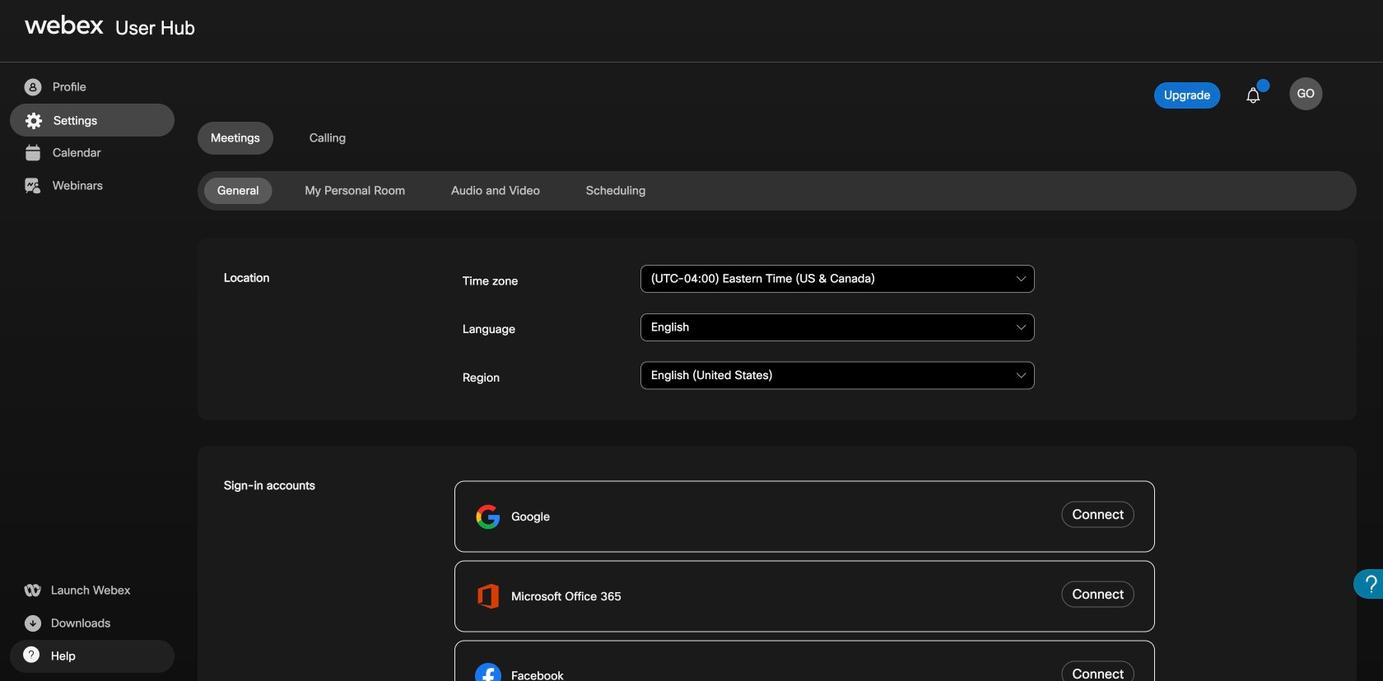 Task type: describe. For each thing, give the bounding box(es) containing it.
mds settings_filled image
[[23, 111, 44, 131]]

mds webex helix filled image
[[22, 581, 42, 601]]

2 tab list from the top
[[198, 178, 1357, 204]]

mds meetings_filled image
[[22, 143, 43, 163]]

mds people circle_filled image
[[22, 77, 43, 97]]

mds webinar_filled image
[[22, 176, 43, 196]]

mds content download_filled image
[[22, 614, 43, 634]]



Task type: vqa. For each thing, say whether or not it's contained in the screenshot.
'APPLICATION'
no



Task type: locate. For each thing, give the bounding box(es) containing it.
0 vertical spatial tab list
[[198, 122, 1357, 155]]

1 vertical spatial tab list
[[198, 178, 1357, 204]]

1 tab list from the top
[[198, 122, 1357, 155]]

ng help active image
[[22, 647, 40, 664]]

cisco webex image
[[25, 15, 104, 35]]

tab list
[[198, 122, 1357, 155], [198, 178, 1357, 204]]



